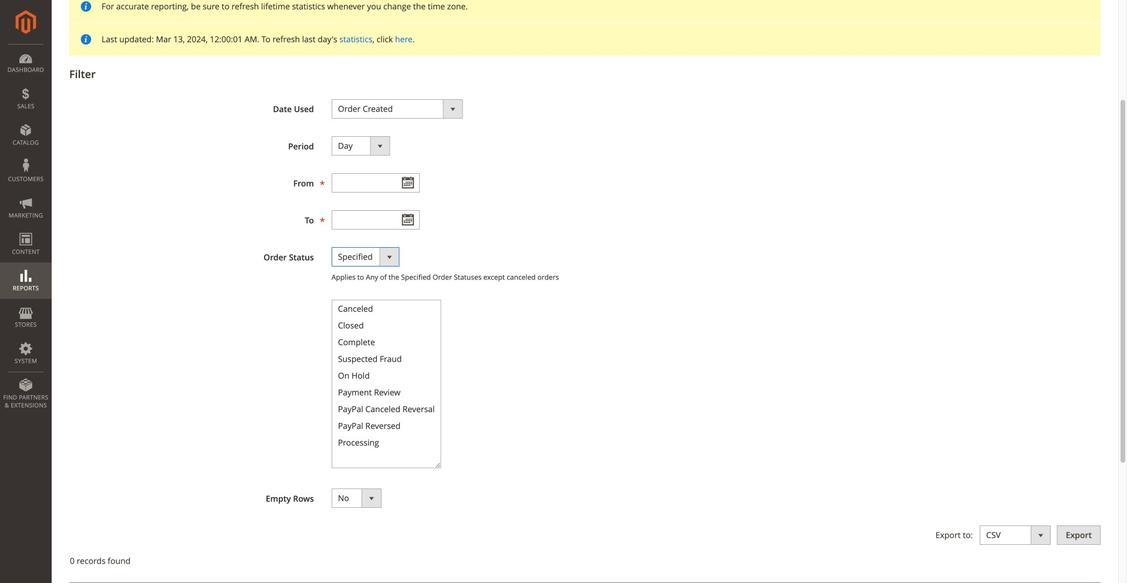 Task type: vqa. For each thing, say whether or not it's contained in the screenshot.
TAB LIST
no



Task type: locate. For each thing, give the bounding box(es) containing it.
magento admin panel image
[[16, 10, 36, 34]]

None text field
[[332, 173, 420, 193], [332, 210, 420, 230], [332, 173, 420, 193], [332, 210, 420, 230]]

menu bar
[[0, 44, 52, 415]]



